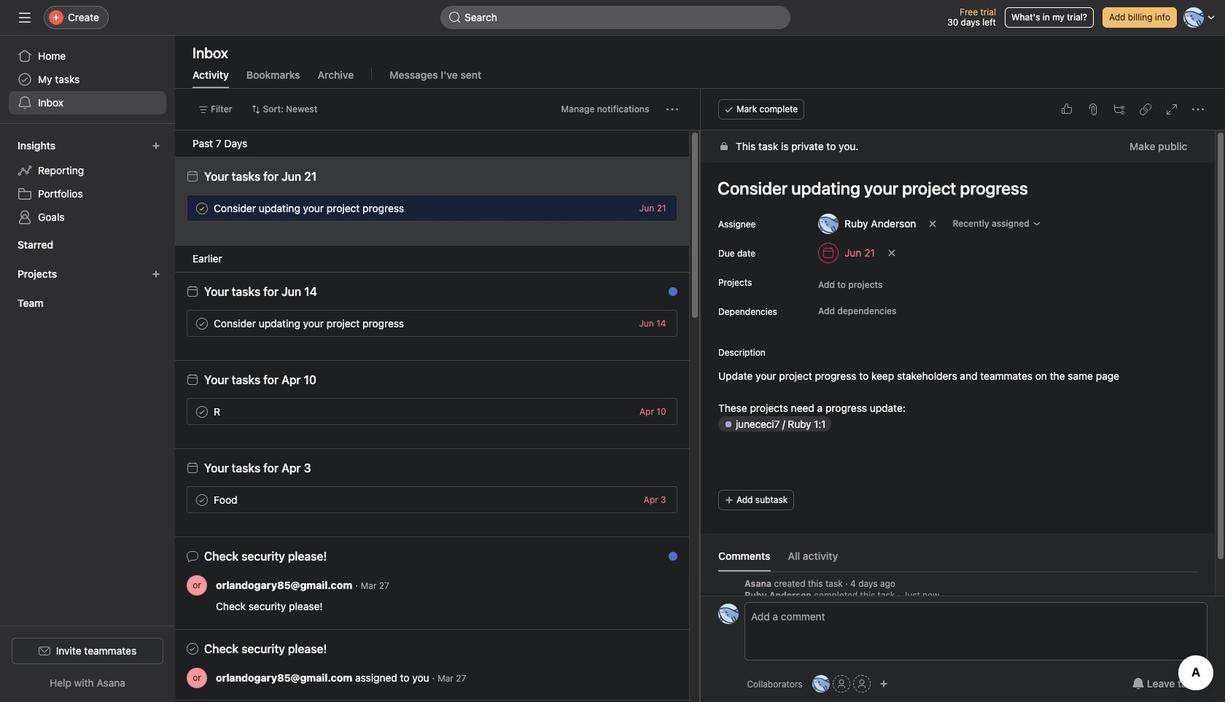 Task type: describe. For each thing, give the bounding box(es) containing it.
insights element
[[0, 133, 175, 232]]

archive notification image
[[661, 290, 673, 301]]

2 mark complete checkbox from the top
[[193, 315, 211, 332]]

consider updating your project progress dialog
[[701, 89, 1225, 702]]

full screen image
[[1166, 104, 1177, 115]]

1 mark complete checkbox from the top
[[193, 199, 211, 217]]

your tasks for apr 3, task element
[[204, 462, 311, 475]]

3 mark complete checkbox from the top
[[193, 403, 211, 420]]

or image
[[193, 575, 201, 596]]

message icon image
[[187, 551, 198, 562]]

attachments: add a file to this task, consider updating your project progress image
[[1087, 104, 1098, 115]]

new project or portfolio image
[[152, 270, 160, 279]]

main content inside consider updating your project progress 'dialog'
[[701, 131, 1214, 633]]

or image
[[193, 668, 201, 689]]

sort: newest image
[[251, 105, 260, 114]]

hide sidebar image
[[19, 12, 31, 23]]

your tasks for jun 21, task element
[[204, 170, 317, 183]]

add subtask image
[[1113, 104, 1125, 115]]

your tasks for apr 10, task element
[[204, 373, 317, 387]]

new insights image
[[152, 142, 160, 150]]



Task type: vqa. For each thing, say whether or not it's contained in the screenshot.
Apr associated with download airfoil measurements onto USB
no



Task type: locate. For each thing, give the bounding box(es) containing it.
global element
[[0, 36, 175, 123]]

ra image
[[815, 675, 827, 693]]

archive notification image
[[661, 554, 673, 566]]

2 mark complete image from the top
[[193, 315, 211, 332]]

mark complete checkbox down your tasks for jun 14, task element
[[193, 315, 211, 332]]

0 vertical spatial mark complete checkbox
[[193, 199, 211, 217]]

main content
[[701, 131, 1214, 633]]

add or remove collaborators image
[[879, 680, 888, 689]]

1 vertical spatial mark complete image
[[193, 315, 211, 332]]

1 mark complete image from the top
[[193, 199, 211, 217]]

mark complete image
[[193, 403, 211, 420]]

description document
[[702, 368, 1197, 433]]

Mark complete checkbox
[[193, 199, 211, 217], [193, 315, 211, 332], [193, 403, 211, 420]]

0 vertical spatial mark complete image
[[193, 199, 211, 217]]

mark complete image
[[193, 199, 211, 217], [193, 315, 211, 332], [193, 491, 211, 509]]

remove assignee image
[[928, 220, 937, 228]]

tab list
[[718, 549, 1197, 573]]

0 likes. click to like this task image
[[1061, 104, 1072, 115]]

clear due date image
[[887, 249, 896, 257]]

mark complete image down your tasks for jun 14, task element
[[193, 315, 211, 332]]

your tasks for jun 14, task element
[[204, 285, 317, 298]]

1 vertical spatial mark complete checkbox
[[193, 315, 211, 332]]

mark complete image down your tasks for jun 21, task 'element'
[[193, 199, 211, 217]]

mark complete checkbox down your tasks for jun 21, task 'element'
[[193, 199, 211, 217]]

2 vertical spatial mark complete checkbox
[[193, 403, 211, 420]]

more actions image
[[666, 104, 678, 115]]

copy task link image
[[1139, 104, 1151, 115]]

mark complete image up message icon at the bottom left
[[193, 491, 211, 509]]

mark complete checkbox down "your tasks for apr 10, task" element
[[193, 403, 211, 420]]

isinverse image
[[449, 12, 461, 23]]

3 mark complete image from the top
[[193, 491, 211, 509]]

ra image
[[722, 604, 734, 624]]

Task Name text field
[[708, 171, 1197, 205]]

2 vertical spatial mark complete image
[[193, 491, 211, 509]]

more actions for this task image
[[1192, 104, 1203, 115]]

tab list inside main content
[[718, 549, 1197, 573]]

list box
[[441, 6, 791, 29]]

Mark complete checkbox
[[193, 491, 211, 509]]



